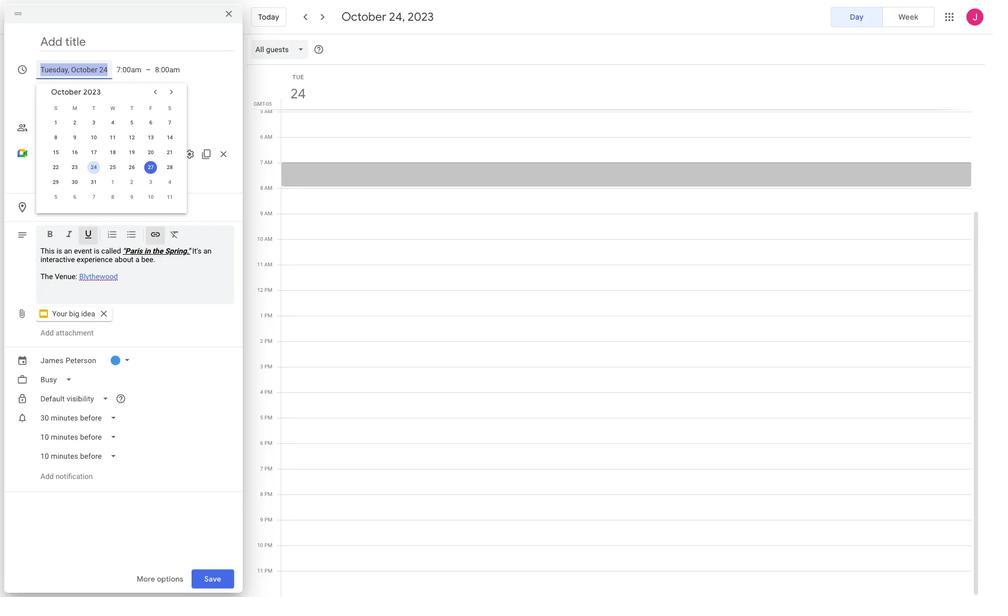 Task type: vqa. For each thing, say whether or not it's contained in the screenshot.
new
no



Task type: locate. For each thing, give the bounding box(es) containing it.
0 vertical spatial 1
[[54, 120, 57, 126]]

0 horizontal spatial 4
[[111, 120, 114, 126]]

1 up 15
[[54, 120, 57, 126]]

30
[[72, 179, 78, 185]]

pm down 5 pm
[[265, 441, 273, 447]]

bee.
[[141, 256, 155, 264]]

6 pm
[[260, 441, 273, 447]]

1 for 1 pm
[[260, 313, 263, 319]]

1 horizontal spatial october
[[342, 10, 386, 24]]

2 down kjp
[[130, 179, 133, 185]]

2023
[[408, 10, 434, 24], [83, 87, 101, 97]]

10 for 10 element
[[91, 135, 97, 141]]

8 for 8 am
[[260, 185, 263, 191]]

november 11 element
[[163, 191, 176, 204]]

10 element
[[87, 131, 100, 144]]

italic image
[[64, 229, 75, 242]]

1 horizontal spatial t
[[130, 105, 133, 111]]

3 pm from the top
[[265, 339, 273, 344]]

pm up 8 pm at bottom left
[[265, 466, 273, 472]]

1 horizontal spatial 24
[[290, 85, 305, 103]]

2 horizontal spatial 4
[[260, 390, 263, 396]]

24,
[[389, 10, 405, 24]]

5 pm
[[260, 415, 273, 421]]

1 horizontal spatial is
[[94, 247, 99, 256]]

1 horizontal spatial 3
[[149, 179, 152, 185]]

an left event
[[64, 247, 72, 256]]

21 element
[[163, 146, 176, 159]]

the
[[40, 273, 53, 281]]

9 down november 2 element
[[130, 194, 133, 200]]

0 horizontal spatial t
[[92, 105, 95, 111]]

big
[[69, 310, 79, 318]]

your big idea
[[52, 310, 95, 318]]

0 horizontal spatial october
[[51, 87, 81, 97]]

add left guests
[[40, 124, 54, 132]]

12
[[129, 135, 135, 141], [257, 287, 263, 293]]

1 row from the top
[[46, 101, 179, 116]]

Add title text field
[[40, 34, 234, 50]]

4 pm from the top
[[265, 364, 273, 370]]

s
[[54, 105, 57, 111], [168, 105, 171, 111]]

24 column header
[[281, 65, 972, 110]]

6 am from the top
[[264, 236, 273, 242]]

1 horizontal spatial 2
[[130, 179, 133, 185]]

4 for november 4 element
[[168, 179, 171, 185]]

meet
[[109, 149, 127, 158]]

End time text field
[[155, 63, 180, 76]]

2 row from the top
[[46, 116, 179, 130]]

9 pm
[[260, 517, 273, 523]]

3 am from the top
[[264, 160, 273, 166]]

2 inside grid
[[260, 339, 263, 344]]

5 am from the top
[[264, 211, 273, 217]]

7 down 31 element
[[92, 194, 95, 200]]

8 for november 8 'element'
[[111, 194, 114, 200]]

november 10 element
[[144, 191, 157, 204]]

8 pm from the top
[[265, 466, 273, 472]]

12 pm from the top
[[265, 569, 273, 574]]

2 an from the left
[[203, 247, 212, 256]]

19
[[129, 150, 135, 155]]

pm up 2 pm
[[265, 313, 273, 319]]

an right it's at the top left of the page
[[203, 247, 212, 256]]

4 down 3 pm
[[260, 390, 263, 396]]

row group containing 1
[[46, 116, 179, 205]]

1 pm from the top
[[265, 287, 273, 293]]

am up the 9 am on the top of the page
[[264, 185, 273, 191]]

15
[[53, 150, 59, 155]]

1
[[54, 120, 57, 126], [111, 179, 114, 185], [260, 313, 263, 319]]

10
[[91, 135, 97, 141], [148, 194, 154, 200], [257, 236, 263, 242], [257, 543, 263, 549]]

0 vertical spatial 24
[[290, 85, 305, 103]]

11 down 10 pm
[[257, 569, 263, 574]]

am down the 9 am on the top of the page
[[264, 236, 273, 242]]

4 for 4 pm
[[260, 390, 263, 396]]

10 for 10 pm
[[257, 543, 263, 549]]

3 up 10 element
[[92, 120, 95, 126]]

am down 05
[[264, 109, 273, 114]]

day
[[65, 85, 77, 93]]

1 down cyhm-
[[111, 179, 114, 185]]

row containing 1
[[46, 116, 179, 130]]

9 for 9 pm
[[260, 517, 263, 523]]

12 inside october 2023 grid
[[129, 135, 135, 141]]

2 horizontal spatial 3
[[260, 364, 263, 370]]

0 horizontal spatial 2023
[[83, 87, 101, 97]]

row group
[[46, 116, 179, 205]]

row
[[46, 101, 179, 116], [46, 116, 179, 130], [46, 130, 179, 145], [46, 145, 179, 160], [46, 160, 179, 175], [46, 175, 179, 190], [46, 190, 179, 205]]

8 for 8 pm
[[260, 492, 263, 498]]

2 for november 2 element
[[130, 179, 133, 185]]

pm up 1 pm
[[265, 287, 273, 293]]

12 element
[[125, 131, 138, 144]]

Day radio
[[831, 7, 883, 27]]

0 vertical spatial add
[[40, 124, 54, 132]]

6 for november 6 element
[[73, 194, 76, 200]]

5 for 5 am
[[260, 109, 263, 114]]

notifications element
[[36, 409, 234, 466]]

0 vertical spatial 2
[[73, 120, 76, 126]]

2 vertical spatial 4
[[260, 390, 263, 396]]

9 pm from the top
[[265, 492, 273, 498]]

3 inside 24 grid
[[260, 364, 263, 370]]

it's an interactive experience about a bee.
[[40, 247, 212, 264]]

add guests button
[[36, 118, 234, 137]]

6 row from the top
[[46, 175, 179, 190]]

pm up 6 pm
[[265, 415, 273, 421]]

8 inside 'element'
[[111, 194, 114, 200]]

Start time text field
[[117, 63, 142, 76]]

6 down 5 am
[[260, 134, 263, 140]]

16 element
[[68, 146, 81, 159]]

11 up the 18
[[110, 135, 116, 141]]

2 down 1 pm
[[260, 339, 263, 344]]

3 add from the top
[[40, 473, 54, 481]]

2 pm
[[260, 339, 273, 344]]

meet.google.com/ang-
[[40, 167, 105, 175]]

time
[[85, 85, 102, 93]]

7 up the 8 am
[[260, 160, 263, 166]]

your
[[52, 310, 67, 318]]

1 horizontal spatial 1
[[111, 179, 114, 185]]

add attachment button
[[36, 324, 98, 343]]

november 8 element
[[106, 191, 119, 204]]

october 24, 2023
[[342, 10, 434, 24]]

attachment
[[56, 329, 94, 338]]

6 down the '30' element
[[73, 194, 76, 200]]

am for 5 am
[[264, 109, 273, 114]]

12 down 11 am
[[257, 287, 263, 293]]

t left f
[[130, 105, 133, 111]]

is right this
[[57, 247, 62, 256]]

2 vertical spatial 1
[[260, 313, 263, 319]]

15 element
[[49, 146, 62, 159]]

add left 'notification'
[[40, 473, 54, 481]]

november 3 element
[[144, 176, 157, 189]]

5 down 29 element
[[54, 194, 57, 200]]

6
[[149, 120, 152, 126], [260, 134, 263, 140], [73, 194, 76, 200], [260, 441, 263, 447]]

7 row from the top
[[46, 190, 179, 205]]

13 element
[[144, 131, 157, 144]]

bulleted list image
[[126, 229, 137, 242]]

pm up 4 pm
[[265, 364, 273, 370]]

0 vertical spatial 12
[[129, 135, 135, 141]]

11 for 11 element
[[110, 135, 116, 141]]

0 horizontal spatial an
[[64, 247, 72, 256]]

24 element
[[87, 161, 100, 174]]

0 vertical spatial october
[[342, 10, 386, 24]]

"paris
[[123, 247, 143, 256]]

4 down the "28" element
[[168, 179, 171, 185]]

james
[[40, 357, 64, 365]]

pm down 3 pm
[[265, 390, 273, 396]]

10 inside 10 element
[[91, 135, 97, 141]]

9 up 10 am
[[260, 211, 263, 217]]

called
[[101, 247, 121, 256]]

s left m
[[54, 105, 57, 111]]

0 horizontal spatial is
[[57, 247, 62, 256]]

formatting options toolbar
[[36, 226, 234, 248]]

0 vertical spatial 3
[[92, 120, 95, 126]]

insert link image
[[150, 229, 161, 242]]

1 down '12 pm'
[[260, 313, 263, 319]]

4 row from the top
[[46, 145, 179, 160]]

12 up the 19 at left
[[129, 135, 135, 141]]

pm for 9 pm
[[265, 517, 273, 523]]

am up '12 pm'
[[264, 262, 273, 268]]

2 am from the top
[[264, 134, 273, 140]]

add attachment
[[40, 329, 94, 338]]

3 down 27, today element
[[149, 179, 152, 185]]

0 horizontal spatial 12
[[129, 135, 135, 141]]

14 element
[[163, 131, 176, 144]]

1 vertical spatial 24
[[91, 165, 97, 170]]

3 inside 'element'
[[149, 179, 152, 185]]

1 am from the top
[[264, 109, 273, 114]]

11
[[110, 135, 116, 141], [167, 194, 173, 200], [257, 262, 263, 268], [257, 569, 263, 574]]

1 horizontal spatial an
[[203, 247, 212, 256]]

pm for 5 pm
[[265, 415, 273, 421]]

8 up the 9 am on the top of the page
[[260, 185, 263, 191]]

4 inside grid
[[260, 390, 263, 396]]

10 for november 10 element
[[148, 194, 154, 200]]

2
[[73, 120, 76, 126], [130, 179, 133, 185], [260, 339, 263, 344]]

6 pm from the top
[[265, 415, 273, 421]]

pm
[[265, 287, 273, 293], [265, 313, 273, 319], [265, 339, 273, 344], [265, 364, 273, 370], [265, 390, 273, 396], [265, 415, 273, 421], [265, 441, 273, 447], [265, 466, 273, 472], [265, 492, 273, 498], [265, 517, 273, 523], [265, 543, 273, 549], [265, 569, 273, 574]]

row containing 22
[[46, 160, 179, 175]]

1 horizontal spatial 12
[[257, 287, 263, 293]]

9 up 10 pm
[[260, 517, 263, 523]]

11 down 10 am
[[257, 262, 263, 268]]

5 am
[[260, 109, 273, 114]]

1 horizontal spatial 4
[[168, 179, 171, 185]]

pm for 1 pm
[[265, 313, 273, 319]]

10 up 17
[[91, 135, 97, 141]]

2 vertical spatial 2
[[260, 339, 263, 344]]

8 down 'add guests'
[[54, 135, 57, 141]]

1 vertical spatial 2
[[130, 179, 133, 185]]

pm down 9 pm on the bottom left of page
[[265, 543, 273, 549]]

pm down 10 pm
[[265, 569, 273, 574]]

t left w
[[92, 105, 95, 111]]

29
[[53, 179, 59, 185]]

add down your
[[40, 329, 54, 338]]

1 vertical spatial 2023
[[83, 87, 101, 97]]

8
[[54, 135, 57, 141], [260, 185, 263, 191], [111, 194, 114, 200], [260, 492, 263, 498]]

up
[[40, 176, 48, 184]]

2023 left zone
[[83, 87, 101, 97]]

october up m
[[51, 87, 81, 97]]

1 vertical spatial 1
[[111, 179, 114, 185]]

1 vertical spatial 3
[[149, 179, 152, 185]]

30 element
[[68, 176, 81, 189]]

0 horizontal spatial 2
[[73, 120, 76, 126]]

Week radio
[[883, 7, 935, 27]]

add inside add attachment button
[[40, 329, 54, 338]]

5 row from the top
[[46, 160, 179, 175]]

18 element
[[106, 146, 119, 159]]

am for 7 am
[[264, 160, 273, 166]]

7 pm from the top
[[265, 441, 273, 447]]

1 add from the top
[[40, 124, 54, 132]]

11 down november 4 element
[[167, 194, 173, 200]]

3 row from the top
[[46, 130, 179, 145]]

pm down 8 pm at bottom left
[[265, 517, 273, 523]]

time zone
[[85, 85, 120, 93]]

november 2 element
[[125, 176, 138, 189]]

2 down m
[[73, 120, 76, 126]]

27, today element
[[144, 161, 157, 174]]

1 vertical spatial october
[[51, 87, 81, 97]]

5 pm from the top
[[265, 390, 273, 396]]

1 vertical spatial add
[[40, 329, 54, 338]]

9 am
[[260, 211, 273, 217]]

4
[[111, 120, 114, 126], [168, 179, 171, 185], [260, 390, 263, 396]]

1 t from the left
[[92, 105, 95, 111]]

1 vertical spatial 12
[[257, 287, 263, 293]]

about
[[115, 256, 134, 264]]

2 horizontal spatial 1
[[260, 313, 263, 319]]

2023 right 24, at the top left of page
[[408, 10, 434, 24]]

is
[[57, 247, 62, 256], [94, 247, 99, 256]]

7 up 8 pm at bottom left
[[260, 466, 263, 472]]

4 down w
[[111, 120, 114, 126]]

10 up 11 am
[[257, 236, 263, 242]]

10 up the 11 pm
[[257, 543, 263, 549]]

am down 5 am
[[264, 134, 273, 140]]

2 pm from the top
[[265, 313, 273, 319]]

8 down 7 pm at the left bottom of page
[[260, 492, 263, 498]]

5
[[260, 109, 263, 114], [130, 120, 133, 126], [54, 194, 57, 200], [260, 415, 263, 421]]

pm for 7 pm
[[265, 466, 273, 472]]

add for add attachment
[[40, 329, 54, 338]]

5 up 6 pm
[[260, 415, 263, 421]]

am down the 8 am
[[264, 211, 273, 217]]

24 down tue
[[290, 85, 305, 103]]

12 inside 24 grid
[[257, 287, 263, 293]]

10 pm from the top
[[265, 517, 273, 523]]

3
[[92, 120, 95, 126], [149, 179, 152, 185], [260, 364, 263, 370]]

16
[[72, 150, 78, 155]]

am
[[264, 109, 273, 114], [264, 134, 273, 140], [264, 160, 273, 166], [264, 185, 273, 191], [264, 211, 273, 217], [264, 236, 273, 242], [264, 262, 273, 268]]

2 horizontal spatial 2
[[260, 339, 263, 344]]

kjp
[[122, 167, 131, 175]]

8 down november 1 element
[[111, 194, 114, 200]]

october left 24, at the top left of page
[[342, 10, 386, 24]]

0 horizontal spatial 24
[[91, 165, 97, 170]]

1 horizontal spatial s
[[168, 105, 171, 111]]

bold image
[[45, 229, 55, 242]]

2 s from the left
[[168, 105, 171, 111]]

11 for 11 am
[[257, 262, 263, 268]]

2 vertical spatial add
[[40, 473, 54, 481]]

2 vertical spatial 3
[[260, 364, 263, 370]]

6 down 5 pm
[[260, 441, 263, 447]]

add inside add guests dropdown button
[[40, 124, 54, 132]]

0 vertical spatial 2023
[[408, 10, 434, 24]]

1 vertical spatial 4
[[168, 179, 171, 185]]

1 for november 1 element
[[111, 179, 114, 185]]

10 for 10 am
[[257, 236, 263, 242]]

add inside add notification button
[[40, 473, 54, 481]]

7 up 14
[[168, 120, 171, 126]]

0 horizontal spatial s
[[54, 105, 57, 111]]

6 am
[[260, 134, 273, 140]]

6 inside november 6 element
[[73, 194, 76, 200]]

am up the 8 am
[[264, 160, 273, 166]]

9 for november 9 element
[[130, 194, 133, 200]]

pm for 12 pm
[[265, 287, 273, 293]]

11 pm from the top
[[265, 543, 273, 549]]

28
[[167, 165, 173, 170]]

add for add guests
[[40, 124, 54, 132]]

october 2023 grid
[[46, 101, 179, 205]]

add
[[40, 124, 54, 132], [40, 329, 54, 338], [40, 473, 54, 481]]

7 am from the top
[[264, 262, 273, 268]]

4 am from the top
[[264, 185, 273, 191]]

5 up 12 element
[[130, 120, 133, 126]]

5 down gmt-05
[[260, 109, 263, 114]]

1 an from the left
[[64, 247, 72, 256]]

24 cell
[[84, 160, 103, 175]]

row containing s
[[46, 101, 179, 116]]

24 down google
[[91, 165, 97, 170]]

1 is from the left
[[57, 247, 62, 256]]

10 down the november 3 'element'
[[148, 194, 154, 200]]

is right event
[[94, 247, 99, 256]]

option group
[[831, 7, 935, 27]]

18
[[110, 150, 116, 155]]

29 element
[[49, 176, 62, 189]]

12 for 12
[[129, 135, 135, 141]]

1 inside 24 grid
[[260, 313, 263, 319]]

2 add from the top
[[40, 329, 54, 338]]

None field
[[251, 40, 312, 59], [36, 371, 80, 390], [36, 390, 117, 409], [36, 409, 125, 428], [36, 428, 125, 447], [36, 447, 125, 466], [251, 40, 312, 59], [36, 371, 80, 390], [36, 390, 117, 409], [36, 409, 125, 428], [36, 428, 125, 447], [36, 447, 125, 466]]

22
[[53, 165, 59, 170]]

7
[[168, 120, 171, 126], [260, 160, 263, 166], [92, 194, 95, 200], [260, 466, 263, 472]]

27 cell
[[141, 160, 160, 175]]

3 up 4 pm
[[260, 364, 263, 370]]

pm down 7 pm at the left bottom of page
[[265, 492, 273, 498]]

s right f
[[168, 105, 171, 111]]

24 inside "column header"
[[290, 85, 305, 103]]

10 inside november 10 element
[[148, 194, 154, 200]]

pm down 1 pm
[[265, 339, 273, 344]]

guests
[[56, 124, 79, 132]]

7 for the november 7 element
[[92, 194, 95, 200]]

24
[[290, 85, 305, 103], [91, 165, 97, 170]]

november 5 element
[[49, 191, 62, 204]]



Task type: describe. For each thing, give the bounding box(es) containing it.
6 down f
[[149, 120, 152, 126]]

the
[[152, 247, 163, 256]]

gmt-
[[254, 101, 266, 107]]

an inside it's an interactive experience about a bee.
[[203, 247, 212, 256]]

Start date text field
[[40, 63, 108, 76]]

8 pm
[[260, 492, 273, 498]]

31 element
[[87, 176, 100, 189]]

9 down guests
[[73, 135, 76, 141]]

26
[[129, 165, 135, 170]]

20 element
[[144, 146, 157, 159]]

november 9 element
[[125, 191, 138, 204]]

w
[[110, 105, 115, 111]]

11 element
[[106, 131, 119, 144]]

numbered list image
[[107, 229, 118, 242]]

10 pm
[[257, 543, 273, 549]]

Description text field
[[40, 247, 230, 300]]

november 4 element
[[163, 176, 176, 189]]

2 for 2 pm
[[260, 339, 263, 344]]

3 pm
[[260, 364, 273, 370]]

3 for the november 3 'element'
[[149, 179, 152, 185]]

17
[[91, 150, 97, 155]]

november 6 element
[[68, 191, 81, 204]]

24 inside cell
[[91, 165, 97, 170]]

add for add notification
[[40, 473, 54, 481]]

to element
[[146, 65, 151, 74]]

remove formatting image
[[169, 229, 180, 242]]

9 for 9 am
[[260, 211, 263, 217]]

pm for 11 pm
[[265, 569, 273, 574]]

7 for 7 am
[[260, 160, 263, 166]]

m
[[72, 105, 77, 111]]

24 grid
[[247, 65, 981, 598]]

spring."
[[165, 247, 190, 256]]

11 am
[[257, 262, 273, 268]]

october 2023
[[51, 87, 101, 97]]

1 s from the left
[[54, 105, 57, 111]]

blythewood
[[79, 273, 118, 281]]

tue 24
[[290, 74, 305, 103]]

27
[[148, 165, 154, 170]]

add notification button
[[36, 464, 97, 490]]

13
[[148, 135, 154, 141]]

in
[[144, 247, 151, 256]]

add guests
[[40, 124, 79, 132]]

october for october 24, 2023
[[342, 10, 386, 24]]

22 element
[[49, 161, 62, 174]]

pm for 6 pm
[[265, 441, 273, 447]]

am for 8 am
[[264, 185, 273, 191]]

peterson
[[66, 357, 96, 365]]

november 7 element
[[87, 191, 100, 204]]

today button
[[251, 4, 286, 30]]

notification
[[56, 473, 93, 481]]

james peterson
[[40, 357, 96, 365]]

tue
[[292, 74, 304, 81]]

3 for 3 pm
[[260, 364, 263, 370]]

your big idea link
[[36, 307, 112, 322]]

add notification
[[40, 473, 93, 481]]

5 for 5 pm
[[260, 415, 263, 421]]

today
[[258, 12, 279, 22]]

8 am
[[260, 185, 273, 191]]

6 for 6 am
[[260, 134, 263, 140]]

4 pm
[[260, 390, 273, 396]]

to
[[50, 176, 55, 184]]

time zone button
[[81, 79, 124, 98]]

meet.google.com/ang-cyhm-kjp up to 100 guest connections
[[40, 167, 131, 184]]

it's
[[192, 247, 202, 256]]

6 for 6 pm
[[260, 441, 263, 447]]

tuesday, october 24 element
[[286, 82, 310, 106]]

join with google meet link
[[40, 144, 136, 163]]

event
[[74, 247, 92, 256]]

option group containing day
[[831, 7, 935, 27]]

gmt-05
[[254, 101, 272, 107]]

28 element
[[163, 161, 176, 174]]

idea
[[81, 310, 95, 318]]

1 pm
[[260, 313, 273, 319]]

10 am
[[257, 236, 273, 242]]

14
[[167, 135, 173, 141]]

this is an event is called "paris in the spring."
[[40, 247, 190, 256]]

am for 6 am
[[264, 134, 273, 140]]

row containing 29
[[46, 175, 179, 190]]

join with google meet
[[49, 149, 127, 158]]

pm for 2 pm
[[265, 339, 273, 344]]

20
[[148, 150, 154, 155]]

05
[[266, 101, 272, 107]]

–
[[146, 65, 151, 74]]

7 for 7 pm
[[260, 466, 263, 472]]

connections
[[87, 176, 122, 184]]

zone
[[104, 85, 120, 93]]

100
[[57, 176, 68, 184]]

2 t from the left
[[130, 105, 133, 111]]

experience
[[77, 256, 113, 264]]

interactive
[[40, 256, 75, 264]]

23
[[72, 165, 78, 170]]

october for october 2023
[[51, 87, 81, 97]]

0 horizontal spatial 3
[[92, 120, 95, 126]]

0 horizontal spatial 1
[[54, 120, 57, 126]]

11 for 11 pm
[[257, 569, 263, 574]]

row containing 8
[[46, 130, 179, 145]]

11 for november 11 element
[[167, 194, 173, 200]]

all
[[55, 85, 63, 93]]

guest
[[69, 176, 85, 184]]

november 1 element
[[106, 176, 119, 189]]

21
[[167, 150, 173, 155]]

pm for 4 pm
[[265, 390, 273, 396]]

25 element
[[106, 161, 119, 174]]

7 pm
[[260, 466, 273, 472]]

am for 9 am
[[264, 211, 273, 217]]

5 for november 5 element
[[54, 194, 57, 200]]

26 element
[[125, 161, 138, 174]]

am for 10 am
[[264, 236, 273, 242]]

7 am
[[260, 160, 273, 166]]

this
[[40, 247, 55, 256]]

row containing 15
[[46, 145, 179, 160]]

join
[[49, 149, 64, 158]]

17 element
[[87, 146, 100, 159]]

31
[[91, 179, 97, 185]]

a
[[135, 256, 139, 264]]

f
[[149, 105, 152, 111]]

venue:
[[55, 273, 77, 281]]

11 pm
[[257, 569, 273, 574]]

2 is from the left
[[94, 247, 99, 256]]

cyhm-
[[105, 167, 122, 175]]

12 pm
[[257, 287, 273, 293]]

pm for 10 pm
[[265, 543, 273, 549]]

with
[[65, 149, 80, 158]]

day
[[850, 12, 864, 22]]

blythewood link
[[79, 273, 118, 281]]

underline image
[[83, 229, 94, 242]]

google
[[82, 149, 108, 158]]

all day
[[55, 85, 77, 93]]

19 element
[[125, 146, 138, 159]]

row containing 5
[[46, 190, 179, 205]]

12 for 12 pm
[[257, 287, 263, 293]]

pm for 3 pm
[[265, 364, 273, 370]]

1 horizontal spatial 2023
[[408, 10, 434, 24]]

23 element
[[68, 161, 81, 174]]

am for 11 am
[[264, 262, 273, 268]]

0 vertical spatial 4
[[111, 120, 114, 126]]

pm for 8 pm
[[265, 492, 273, 498]]



